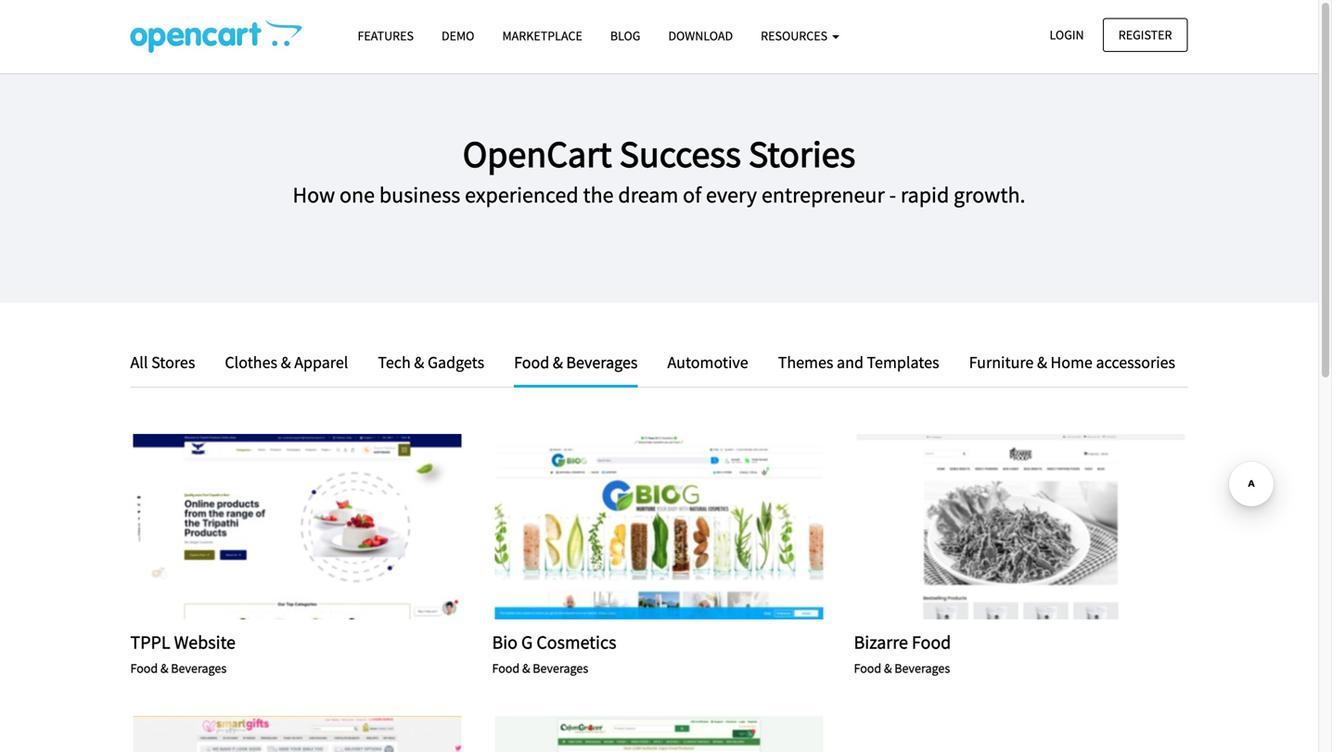 Task type: vqa. For each thing, say whether or not it's contained in the screenshot.
"company name" Text Box
no



Task type: locate. For each thing, give the bounding box(es) containing it.
view for bio g cosmetics
[[608, 519, 643, 535]]

view project for bio g cosmetics
[[608, 519, 710, 535]]

food down 'tppl'
[[130, 660, 158, 677]]

1 horizontal spatial view project link
[[608, 517, 710, 538]]

blog
[[610, 27, 641, 44]]

food
[[514, 352, 550, 373], [912, 631, 951, 654], [130, 660, 158, 677], [492, 660, 520, 677], [854, 660, 882, 677]]

0 horizontal spatial project
[[285, 519, 348, 535]]

1 horizontal spatial view
[[608, 519, 643, 535]]

of
[[683, 181, 702, 209]]

entrepreneur
[[762, 181, 885, 209]]

the
[[583, 181, 614, 209]]

templates
[[867, 352, 940, 373]]

1 view from the left
[[246, 519, 281, 535]]

smart gift solutions image
[[130, 716, 464, 753]]

accessories
[[1096, 352, 1176, 373]]

all stores link
[[130, 349, 209, 376]]

2 view from the left
[[608, 519, 643, 535]]

0 horizontal spatial view project
[[246, 519, 348, 535]]

3 view project link from the left
[[970, 517, 1072, 538]]

food down bizarre
[[854, 660, 882, 677]]

opencart success stories how one business experienced the dream of every entrepreneur - rapid growth.
[[293, 130, 1026, 209]]

login link
[[1034, 18, 1100, 52]]

opencart - showcase image
[[130, 19, 302, 53]]

tech
[[378, 352, 411, 373]]

furniture & home accessories
[[969, 352, 1176, 373]]

food inside tppl website food & beverages
[[130, 660, 158, 677]]

food inside bio g cosmetics food & beverages
[[492, 660, 520, 677]]

stores
[[151, 352, 195, 373]]

bizarre food food & beverages
[[854, 631, 951, 677]]

register link
[[1103, 18, 1188, 52]]

0 horizontal spatial view
[[246, 519, 281, 535]]

demo link
[[428, 19, 489, 52]]

1 view project from the left
[[246, 519, 348, 535]]

&
[[281, 352, 291, 373], [414, 352, 424, 373], [553, 352, 563, 373], [1037, 352, 1048, 373], [161, 660, 168, 677], [522, 660, 530, 677], [884, 660, 892, 677]]

project for tppl website
[[285, 519, 348, 535]]

rapid
[[901, 181, 950, 209]]

3 view project from the left
[[970, 519, 1072, 535]]

stories
[[749, 130, 856, 177]]

features link
[[344, 19, 428, 52]]

tech & gadgets link
[[364, 349, 498, 376]]

furniture & home accessories link
[[955, 349, 1176, 376]]

& inside clothes & apparel link
[[281, 352, 291, 373]]

view project link for tppl website
[[246, 517, 348, 538]]

2 horizontal spatial view project link
[[970, 517, 1072, 538]]

view for bizarre food
[[970, 519, 1005, 535]]

view project
[[246, 519, 348, 535], [608, 519, 710, 535], [970, 519, 1072, 535]]

project for bizarre food
[[1009, 519, 1072, 535]]

1 view project link from the left
[[246, 517, 348, 538]]

& inside the furniture & home accessories link
[[1037, 352, 1048, 373]]

food & beverages
[[514, 352, 638, 373]]

1 horizontal spatial view project
[[608, 519, 710, 535]]

website
[[174, 631, 236, 654]]

& inside bizarre food food & beverages
[[884, 660, 892, 677]]

food down bio
[[492, 660, 520, 677]]

2 project from the left
[[647, 519, 710, 535]]

food right gadgets
[[514, 352, 550, 373]]

apparel
[[294, 352, 348, 373]]

one
[[340, 181, 375, 209]]

business
[[379, 181, 461, 209]]

3 project from the left
[[1009, 519, 1072, 535]]

3 view from the left
[[970, 519, 1005, 535]]

tppl
[[130, 631, 170, 654]]

home
[[1051, 352, 1093, 373]]

view project link
[[246, 517, 348, 538], [608, 517, 710, 538], [970, 517, 1072, 538]]

food right bizarre
[[912, 631, 951, 654]]

bio g cosmetics food & beverages
[[492, 631, 617, 677]]

view
[[246, 519, 281, 535], [608, 519, 643, 535], [970, 519, 1005, 535]]

gadgets
[[428, 352, 485, 373]]

tech & gadgets
[[378, 352, 485, 373]]

2 horizontal spatial view project
[[970, 519, 1072, 535]]

1 horizontal spatial project
[[647, 519, 710, 535]]

1 project from the left
[[285, 519, 348, 535]]

project
[[285, 519, 348, 535], [647, 519, 710, 535], [1009, 519, 1072, 535]]

& inside tech & gadgets link
[[414, 352, 424, 373]]

blog link
[[597, 19, 655, 52]]

2 view project from the left
[[608, 519, 710, 535]]

2 horizontal spatial view
[[970, 519, 1005, 535]]

clothes & apparel link
[[211, 349, 362, 376]]

growth.
[[954, 181, 1026, 209]]

2 view project link from the left
[[608, 517, 710, 538]]

beverages
[[566, 352, 638, 373], [171, 660, 227, 677], [533, 660, 589, 677], [895, 660, 950, 677]]

2 horizontal spatial project
[[1009, 519, 1072, 535]]

& inside tppl website food & beverages
[[161, 660, 168, 677]]

clothes
[[225, 352, 278, 373]]

0 horizontal spatial view project link
[[246, 517, 348, 538]]



Task type: describe. For each thing, give the bounding box(es) containing it.
beverages inside "link"
[[566, 352, 638, 373]]

download
[[669, 27, 733, 44]]

all stores
[[130, 352, 195, 373]]

automotive link
[[654, 349, 763, 376]]

resources
[[761, 27, 830, 44]]

bio g cosmetics image
[[492, 434, 826, 620]]

tppl website image
[[130, 434, 464, 620]]

view project link for bizarre food
[[970, 517, 1072, 538]]

all
[[130, 352, 148, 373]]

view project link for bio g cosmetics
[[608, 517, 710, 538]]

cosmetics
[[537, 631, 617, 654]]

demo
[[442, 27, 475, 44]]

project for bio g cosmetics
[[647, 519, 710, 535]]

themes and templates
[[778, 352, 940, 373]]

opencart
[[463, 130, 612, 177]]

bio
[[492, 631, 518, 654]]

success
[[620, 130, 741, 177]]

tppl website food & beverages
[[130, 631, 236, 677]]

download link
[[655, 19, 747, 52]]

login
[[1050, 26, 1084, 43]]

every
[[706, 181, 757, 209]]

view project for tppl website
[[246, 519, 348, 535]]

food & beverages link
[[500, 349, 652, 388]]

themes
[[778, 352, 834, 373]]

marketplace
[[502, 27, 583, 44]]

view project for bizarre food
[[970, 519, 1072, 535]]

beverages inside tppl website food & beverages
[[171, 660, 227, 677]]

experienced
[[465, 181, 579, 209]]

resources link
[[747, 19, 854, 52]]

bizarre
[[854, 631, 908, 654]]

automotive
[[668, 352, 749, 373]]

beverages inside bio g cosmetics food & beverages
[[533, 660, 589, 677]]

register
[[1119, 26, 1173, 43]]

marketplace link
[[489, 19, 597, 52]]

clothes & apparel
[[225, 352, 348, 373]]

features
[[358, 27, 414, 44]]

furniture
[[969, 352, 1034, 373]]

beverages inside bizarre food food & beverages
[[895, 660, 950, 677]]

cajun grocer image
[[492, 716, 826, 753]]

and
[[837, 352, 864, 373]]

themes and templates link
[[764, 349, 954, 376]]

bizarre food image
[[854, 434, 1188, 620]]

view for tppl website
[[246, 519, 281, 535]]

g
[[522, 631, 533, 654]]

& inside food & beverages "link"
[[553, 352, 563, 373]]

& inside bio g cosmetics food & beverages
[[522, 660, 530, 677]]

how
[[293, 181, 335, 209]]

dream
[[618, 181, 679, 209]]

-
[[890, 181, 896, 209]]

food inside "link"
[[514, 352, 550, 373]]



